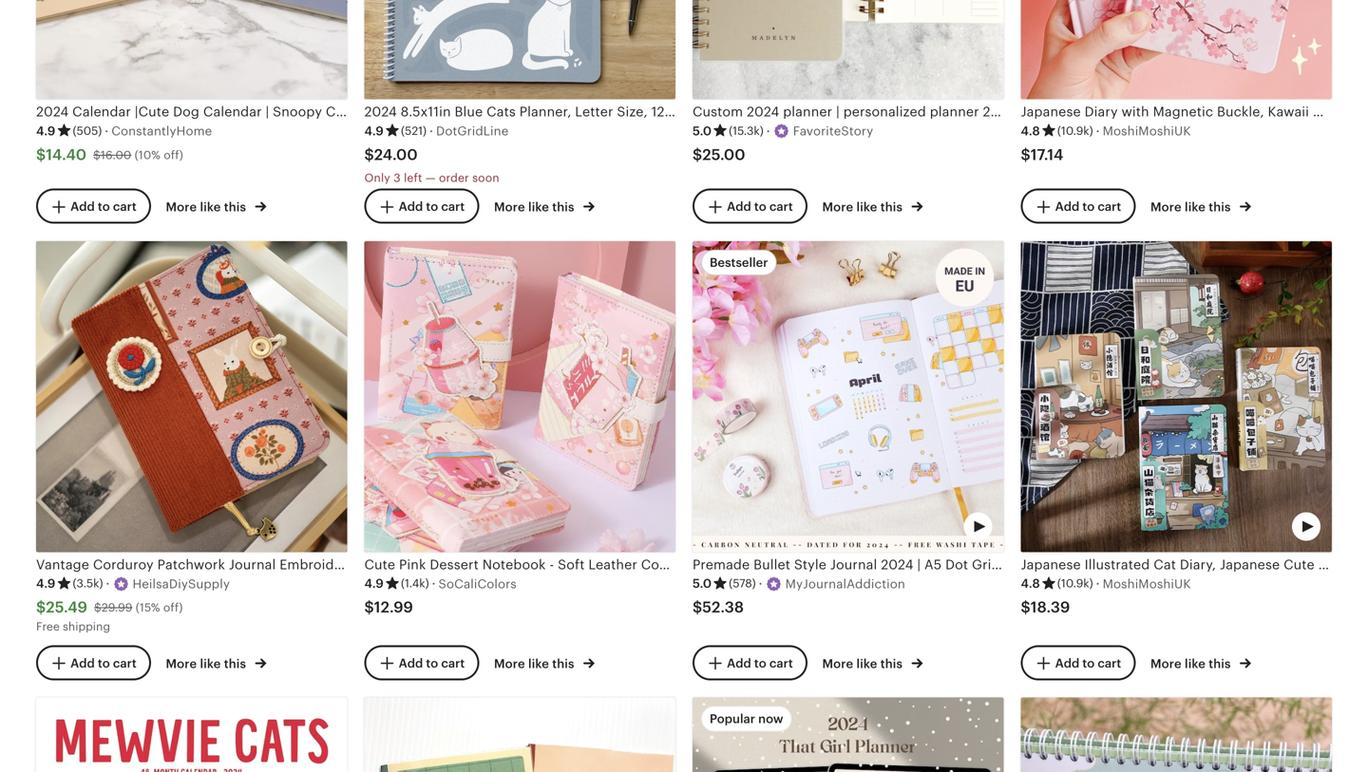 Task type: vqa. For each thing, say whether or not it's contained in the screenshot.
· related to $ 17.14
yes



Task type: locate. For each thing, give the bounding box(es) containing it.
4.9 for (1.4k)
[[365, 577, 384, 592]]

this for $ 18.39
[[1209, 657, 1232, 672]]

5.0
[[693, 124, 712, 138], [693, 577, 712, 592]]

add to cart button down 17.14
[[1021, 189, 1136, 224]]

add to cart up now
[[727, 657, 794, 671]]

1 vertical spatial (10.9k)
[[1058, 578, 1094, 590]]

add down 12.99
[[399, 657, 423, 671]]

cart
[[113, 200, 137, 214], [441, 200, 465, 214], [770, 200, 794, 214], [1098, 200, 1122, 214], [113, 657, 137, 671], [441, 657, 465, 671], [770, 657, 794, 671], [1098, 657, 1122, 671]]

to for $ 52.38
[[755, 657, 767, 671]]

left
[[404, 171, 423, 184]]

more like this for $ 18.39
[[1151, 657, 1235, 672]]

$ for $ 17.14
[[1021, 146, 1031, 163]]

japanese diary with magnetic buckle, kawaii cat notebook, sakura diary, 224 pages image
[[1021, 0, 1333, 100]]

· for $ 12.99
[[432, 577, 436, 592]]

letter
[[575, 104, 614, 119]]

$ inside $ 24.00 only 3 left — order soon
[[365, 146, 374, 163]]

add to cart button for $ 14.40 $ 16.00 (10% off)
[[36, 189, 151, 224]]

that girl 2024 digital planner | daily, weekly, monthly goodnotes ipad planner, self care planner, adhd friendly planner, meal planner image
[[693, 698, 1004, 773]]

0 vertical spatial 4.8
[[1021, 124, 1041, 138]]

(10.9k) for 18.39
[[1058, 578, 1094, 590]]

order
[[439, 171, 469, 184]]

more like this
[[166, 200, 249, 215], [494, 200, 578, 215], [823, 200, 906, 215], [1151, 200, 1235, 215], [166, 657, 249, 672], [494, 657, 578, 672], [823, 657, 906, 672], [1151, 657, 1235, 672]]

add down 17.14
[[1056, 200, 1080, 214]]

week
[[791, 104, 826, 119]]

$ for $ 12.99
[[365, 599, 374, 616]]

add to cart down 17.14
[[1056, 200, 1122, 214]]

add to cart down 12.99
[[399, 657, 465, 671]]

· for $ 52.38
[[759, 577, 763, 592]]

(15%
[[136, 602, 160, 615]]

1 5.0 from the top
[[693, 124, 712, 138]]

2 5.0 from the top
[[693, 577, 712, 592]]

(505)
[[73, 124, 102, 137]]

0 vertical spatial (10.9k)
[[1058, 124, 1094, 137]]

4.9
[[36, 124, 56, 138], [365, 124, 384, 138], [36, 577, 56, 592], [365, 577, 384, 592]]

0 vertical spatial off)
[[164, 149, 183, 162]]

add for $ 14.40 $ 16.00 (10% off)
[[70, 200, 95, 214]]

add down 18.39
[[1056, 657, 1080, 671]]

off) inside $ 14.40 $ 16.00 (10% off)
[[164, 149, 183, 162]]

like for $ 17.14
[[1185, 200, 1206, 215]]

add to cart down 18.39
[[1056, 657, 1122, 671]]

vantage corduroy patchwork journal embroidered flower notebook a6 a5 cute bunny fabric notepad refillable traveler's notebook holiday gift image
[[36, 241, 347, 553]]

product video element for 18.39
[[1021, 241, 1333, 553]]

2 4.8 from the top
[[1021, 577, 1041, 592]]

4.9 up 25.49
[[36, 577, 56, 592]]

2 (10.9k) from the top
[[1058, 578, 1094, 590]]

add to cart button down shipping
[[36, 646, 151, 681]]

bestseller
[[710, 256, 769, 270]]

product video element
[[693, 241, 1004, 553], [1021, 241, 1333, 553], [693, 698, 1004, 773]]

more like this for $ 25.00
[[823, 200, 906, 215]]

(15.3k)
[[729, 124, 764, 137]]

like for $ 18.39
[[1185, 657, 1206, 672]]

more like this link for $ 14.40 $ 16.00 (10% off)
[[166, 197, 267, 216]]

buckle,
[[1218, 104, 1265, 119]]

5.0 for 52.38
[[693, 577, 712, 592]]

1 vertical spatial 4.8
[[1021, 577, 1041, 592]]

to for $ 12.99
[[426, 657, 438, 671]]

add to cart button down 12.99
[[365, 646, 479, 681]]

$ 12.99
[[365, 599, 413, 616]]

1 (10.9k) from the top
[[1058, 124, 1094, 137]]

more for $ 14.40 $ 16.00 (10% off)
[[166, 200, 197, 215]]

$ 14.40 $ 16.00 (10% off)
[[36, 146, 183, 163]]

popular now
[[710, 713, 784, 727]]

$ for $ 14.40 $ 16.00 (10% off)
[[36, 146, 46, 163]]

8.5x11in
[[401, 104, 451, 119]]

4.9 down 2024
[[365, 124, 384, 138]]

add to cart button up bestseller
[[693, 189, 808, 224]]

4.8 for 17.14
[[1021, 124, 1041, 138]]

4.9 for (3.5k)
[[36, 577, 56, 592]]

(10.9k) down japanese
[[1058, 124, 1094, 137]]

more like this link
[[166, 197, 267, 216], [494, 197, 595, 216], [823, 197, 923, 216], [1151, 197, 1252, 216], [166, 654, 267, 673], [494, 654, 595, 673], [823, 654, 923, 673], [1151, 654, 1252, 673]]

cart for $ 12.99
[[441, 657, 465, 671]]

more for $ 17.14
[[1151, 200, 1182, 215]]

4.9 up $ 12.99
[[365, 577, 384, 592]]

$ for $ 24.00 only 3 left — order soon
[[365, 146, 374, 163]]

29.99
[[102, 602, 133, 615]]

this for $ 52.38
[[881, 657, 903, 672]]

more like this link for $ 18.39
[[1151, 654, 1252, 673]]

·
[[105, 124, 109, 138], [430, 124, 433, 138], [767, 124, 771, 138], [1097, 124, 1100, 138], [106, 577, 110, 592], [432, 577, 436, 592], [759, 577, 763, 592], [1097, 577, 1100, 592]]

—
[[426, 171, 436, 184]]

add to cart
[[70, 200, 137, 214], [399, 200, 465, 214], [727, 200, 794, 214], [1056, 200, 1122, 214], [70, 657, 137, 671], [399, 657, 465, 671], [727, 657, 794, 671], [1056, 657, 1122, 671]]

add for $ 12.99
[[399, 657, 423, 671]]

diary
[[1085, 104, 1119, 119]]

add to cart button for $ 25.00
[[693, 189, 808, 224]]

add up the popular
[[727, 657, 752, 671]]

add to cart up bestseller
[[727, 200, 794, 214]]

$
[[36, 146, 46, 163], [365, 146, 374, 163], [693, 146, 703, 163], [1021, 146, 1031, 163], [93, 149, 101, 162], [36, 599, 46, 616], [365, 599, 374, 616], [693, 599, 703, 616], [1021, 599, 1031, 616], [94, 602, 102, 615]]

one
[[724, 104, 752, 119]]

note
[[1340, 104, 1369, 119]]

to for $ 18.39
[[1083, 657, 1095, 671]]

add to cart button
[[36, 189, 151, 224], [365, 189, 479, 224], [693, 189, 808, 224], [1021, 189, 1136, 224], [36, 646, 151, 681], [365, 646, 479, 681], [693, 646, 808, 681], [1021, 646, 1136, 681]]

more like this for $ 14.40 $ 16.00 (10% off)
[[166, 200, 249, 215]]

more
[[166, 200, 197, 215], [494, 200, 525, 215], [823, 200, 854, 215], [1151, 200, 1182, 215], [166, 657, 197, 672], [494, 657, 525, 672], [823, 657, 854, 672], [1151, 657, 1182, 672]]

cute pink dessert notebook - soft leather cover - 256 pages - a6 magnetic buckle notebooks  - diy journal - colorful page notebook image
[[365, 241, 676, 553]]

0 vertical spatial 5.0
[[693, 124, 712, 138]]

this for $ 12.99
[[553, 657, 575, 672]]

cat
[[1314, 104, 1336, 119]]

1 4.8 from the top
[[1021, 124, 1041, 138]]

add to cart button down 18.39
[[1021, 646, 1136, 681]]

cart for $ 52.38
[[770, 657, 794, 671]]

16.00
[[101, 149, 132, 162]]

premade bullet style journal 2024 | a5 dot grid journal | 224 hand drawn pages | 12 original themes, yearly set up | + free washi tape image
[[693, 241, 1004, 553]]

like
[[200, 200, 221, 215], [529, 200, 549, 215], [857, 200, 878, 215], [1185, 200, 1206, 215], [200, 657, 221, 672], [529, 657, 549, 672], [857, 657, 878, 672], [1185, 657, 1206, 672]]

to for $ 25.00
[[755, 200, 767, 214]]

to
[[98, 200, 110, 214], [426, 200, 438, 214], [755, 200, 767, 214], [1083, 200, 1095, 214], [98, 657, 110, 671], [426, 657, 438, 671], [755, 657, 767, 671], [1083, 657, 1095, 671]]

only
[[365, 171, 391, 184]]

(10.9k)
[[1058, 124, 1094, 137], [1058, 578, 1094, 590]]

4.8 for 18.39
[[1021, 577, 1041, 592]]

$ 24.00 only 3 left — order soon
[[365, 146, 500, 184]]

add to cart down $ 14.40 $ 16.00 (10% off)
[[70, 200, 137, 214]]

5.0 up $ 52.38
[[693, 577, 712, 592]]

add to cart for $ 14.40 $ 16.00 (10% off)
[[70, 200, 137, 214]]

add to cart for $ 18.39
[[1056, 657, 1122, 671]]

more for $ 25.00
[[823, 200, 854, 215]]

$ for $ 18.39
[[1021, 599, 1031, 616]]

this
[[224, 200, 246, 215], [553, 200, 575, 215], [881, 200, 903, 215], [1209, 200, 1232, 215], [224, 657, 246, 672], [553, 657, 575, 672], [881, 657, 903, 672], [1209, 657, 1232, 672]]

· for $ 18.39
[[1097, 577, 1100, 592]]

25.00
[[703, 146, 746, 163]]

more for $ 12.99
[[494, 657, 525, 672]]

magnetic
[[1154, 104, 1214, 119]]

(3.5k)
[[73, 578, 103, 590]]

(521)
[[401, 124, 427, 137]]

1 vertical spatial 5.0
[[693, 577, 712, 592]]

add to cart button down left
[[365, 189, 479, 224]]

52.38
[[703, 599, 744, 616]]

like for $ 12.99
[[529, 657, 549, 672]]

add to cart button up popular now
[[693, 646, 808, 681]]

off) inside $ 25.49 $ 29.99 (15% off) free shipping
[[163, 602, 183, 615]]

4.9 up 14.40
[[36, 124, 56, 138]]

$ for $ 25.00
[[693, 146, 703, 163]]

like for $ 52.38
[[857, 657, 878, 672]]

5.0 down months,
[[693, 124, 712, 138]]

japanese illustrated cat diary, japanese cute cat notebook, collectible notebooks, hard cover diary image
[[1021, 241, 1333, 553]]

add down 14.40
[[70, 200, 95, 214]]

cart for $ 17.14
[[1098, 200, 1122, 214]]

(10.9k) up 18.39
[[1058, 578, 1094, 590]]

shipping
[[63, 621, 110, 634]]

17.14
[[1031, 146, 1064, 163]]

add down 25.00
[[727, 200, 752, 214]]

12
[[652, 104, 665, 119]]

4.8 up $ 17.14
[[1021, 124, 1041, 138]]

off) right (10%
[[164, 149, 183, 162]]

free
[[36, 621, 60, 634]]

1 vertical spatial off)
[[163, 602, 183, 615]]

like for $ 14.40 $ 16.00 (10% off)
[[200, 200, 221, 215]]

add to cart for $ 52.38
[[727, 657, 794, 671]]

off) right (15%
[[163, 602, 183, 615]]

off)
[[164, 149, 183, 162], [163, 602, 183, 615]]

add to cart button down $ 14.40 $ 16.00 (10% off)
[[36, 189, 151, 224]]

2024 cat schedule book monthly planner calendar book office agenda journal notebook cat lovers stationery back to school gift for her image
[[365, 698, 676, 773]]

$ 25.49 $ 29.99 (15% off) free shipping
[[36, 599, 183, 634]]

add
[[70, 200, 95, 214], [399, 200, 423, 214], [727, 200, 752, 214], [1056, 200, 1080, 214], [70, 657, 95, 671], [399, 657, 423, 671], [727, 657, 752, 671], [1056, 657, 1080, 671]]

more for $ 18.39
[[1151, 657, 1182, 672]]

4.8 up $ 18.39
[[1021, 577, 1041, 592]]

4.8
[[1021, 124, 1041, 138], [1021, 577, 1041, 592]]



Task type: describe. For each thing, give the bounding box(es) containing it.
2024 8.5x11in blue cats planner, letter size, 12 months, one page week
[[365, 104, 826, 119]]

kawaii
[[1269, 104, 1310, 119]]

· for $ 25.00
[[767, 124, 771, 138]]

$ inside $ 14.40 $ 16.00 (10% off)
[[93, 149, 101, 162]]

size,
[[617, 104, 648, 119]]

mewvie cats 2024 12" x 12" wall calendar image
[[36, 698, 347, 773]]

more like this link for $ 17.14
[[1151, 197, 1252, 216]]

· for $ 17.14
[[1097, 124, 1100, 138]]

cute weekly planner | daily planning | planner | desk planner | cute notepad image
[[1021, 698, 1333, 773]]

add down shipping
[[70, 657, 95, 671]]

4.9 for (521)
[[365, 124, 384, 138]]

(10%
[[135, 149, 161, 162]]

$ 25.00
[[693, 146, 746, 163]]

more for $ 52.38
[[823, 657, 854, 672]]

popular
[[710, 713, 756, 727]]

off) for 25.49
[[163, 602, 183, 615]]

(10.9k) for 17.14
[[1058, 124, 1094, 137]]

(1.4k)
[[401, 578, 429, 590]]

japanese diary with magnetic buckle, kawaii cat note
[[1021, 104, 1369, 119]]

add to cart button for $ 18.39
[[1021, 646, 1136, 681]]

14.40
[[46, 146, 87, 163]]

this for $ 17.14
[[1209, 200, 1232, 215]]

$ for $ 25.49 $ 29.99 (15% off) free shipping
[[36, 599, 46, 616]]

4.9 for (505)
[[36, 124, 56, 138]]

more like this link for $ 25.00
[[823, 197, 923, 216]]

cats
[[487, 104, 516, 119]]

add for $ 25.00
[[727, 200, 752, 214]]

12.99
[[374, 599, 413, 616]]

5.0 for 25.00
[[693, 124, 712, 138]]

this for $ 25.00
[[881, 200, 903, 215]]

2024
[[365, 104, 397, 119]]

add to cart for $ 12.99
[[399, 657, 465, 671]]

$ 52.38
[[693, 599, 744, 616]]

(578)
[[729, 578, 756, 590]]

add to cart button for $ 17.14
[[1021, 189, 1136, 224]]

more like this for $ 52.38
[[823, 657, 906, 672]]

2024 8.5x11in blue cats planner, letter size, 12 months, one page week image
[[365, 0, 676, 100]]

blue
[[455, 104, 483, 119]]

$ 18.39
[[1021, 599, 1071, 616]]

· for $ 14.40 $ 16.00 (10% off)
[[105, 124, 109, 138]]

more like this link for $ 52.38
[[823, 654, 923, 673]]

cart for $ 18.39
[[1098, 657, 1122, 671]]

add to cart for $ 17.14
[[1056, 200, 1122, 214]]

more like this for $ 12.99
[[494, 657, 578, 672]]

like for $ 25.00
[[857, 200, 878, 215]]

cart for $ 14.40 $ 16.00 (10% off)
[[113, 200, 137, 214]]

now
[[759, 713, 784, 727]]

japanese
[[1021, 104, 1082, 119]]

add for $ 52.38
[[727, 657, 752, 671]]

add to cart button for $ 12.99
[[365, 646, 479, 681]]

2024 calendar |cute dog calendar | snoopy calendar | desk schedule | stocking stuffer | christmas gift image
[[36, 0, 347, 100]]

$ 17.14
[[1021, 146, 1064, 163]]

add to cart for $ 25.00
[[727, 200, 794, 214]]

add to cart button for $ 52.38
[[693, 646, 808, 681]]

3
[[394, 171, 401, 184]]

add to cart down —
[[399, 200, 465, 214]]

with
[[1122, 104, 1150, 119]]

product video element for 52.38
[[693, 241, 1004, 553]]

more like this for $ 17.14
[[1151, 200, 1235, 215]]

to for $ 14.40 $ 16.00 (10% off)
[[98, 200, 110, 214]]

page
[[755, 104, 787, 119]]

off) for 14.40
[[164, 149, 183, 162]]

cart for $ 25.00
[[770, 200, 794, 214]]

planner,
[[520, 104, 572, 119]]

soon
[[473, 171, 500, 184]]

add to cart down shipping
[[70, 657, 137, 671]]

add down left
[[399, 200, 423, 214]]

popular now link
[[693, 698, 1004, 773]]

18.39
[[1031, 599, 1071, 616]]

25.49
[[46, 599, 88, 616]]

months,
[[669, 104, 721, 119]]

to for $ 17.14
[[1083, 200, 1095, 214]]

more like this link for $ 12.99
[[494, 654, 595, 673]]

this for $ 14.40 $ 16.00 (10% off)
[[224, 200, 246, 215]]

custom 2024 planner | personalized planner 2024 | weekly planner | wire bound planner |  academic year planner |  kraft soft cover image
[[693, 0, 1004, 100]]

24.00
[[374, 146, 418, 163]]

add for $ 18.39
[[1056, 657, 1080, 671]]

add for $ 17.14
[[1056, 200, 1080, 214]]

$ for $ 52.38
[[693, 599, 703, 616]]



